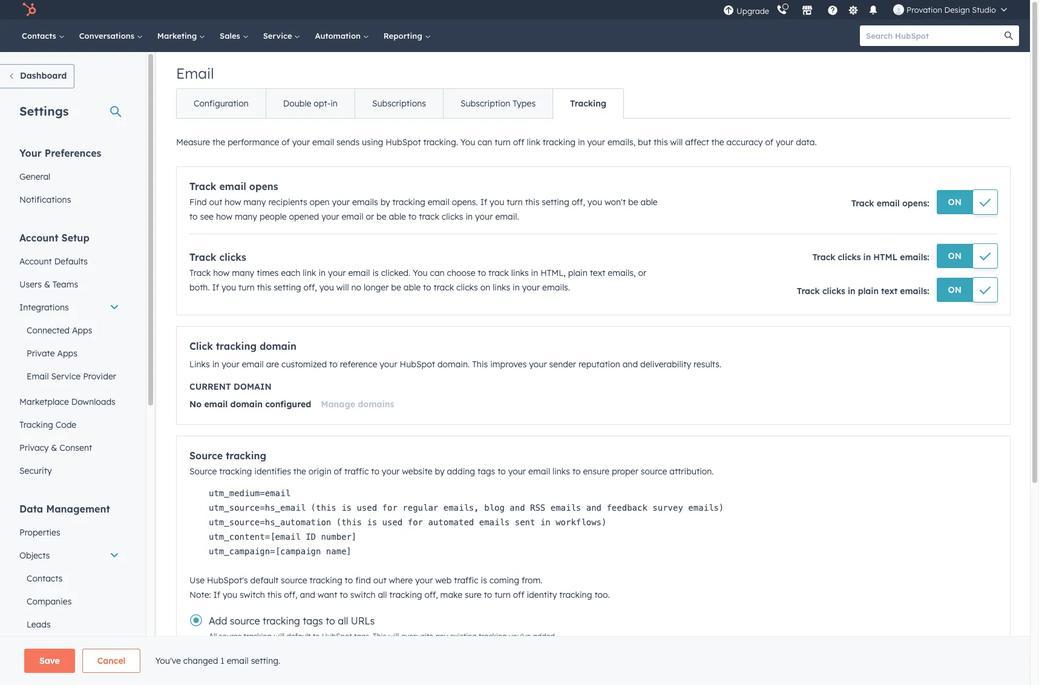 Task type: locate. For each thing, give the bounding box(es) containing it.
& for privacy
[[51, 443, 57, 454]]

(this up the "id"
[[311, 503, 337, 513]]

1 horizontal spatial service
[[263, 31, 295, 41]]

double opt-in
[[283, 98, 338, 109]]

0 horizontal spatial existing
[[348, 655, 383, 667]]

off inside use hubspot's default source tracking to find out where your web traffic is coming from. note: if you switch this off, and want to switch all tracking off, make sure to turn off identity tracking too.
[[513, 590, 525, 601]]

1 vertical spatial add
[[209, 655, 227, 667]]

0 horizontal spatial out
[[209, 197, 223, 208]]

0 vertical spatial or
[[366, 211, 374, 222]]

0 vertical spatial tracking
[[571, 98, 607, 109]]

your inside use hubspot's default source tracking to find out where your web traffic is coming from. note: if you switch this off, and want to switch all tracking off, make sure to turn off identity tracking too.
[[415, 575, 433, 586]]

email for email
[[176, 64, 214, 82]]

tags.
[[354, 632, 371, 641]]

many
[[244, 197, 266, 208], [235, 211, 257, 222], [232, 268, 255, 279]]

name]
[[326, 547, 352, 557]]

is inside track clicks track how many times each link in your email is clicked. you can choose to track links in html, plain text emails, or both. if you turn this setting off, you will no longer be able to track clicks on links in your emails.
[[373, 268, 379, 279]]

turn inside track clicks track how many times each link in your email is clicked. you can choose to track links in html, plain text emails, or both. if you turn this setting off, you will no longer be able to track clicks on links in your emails.
[[239, 282, 255, 293]]

0 vertical spatial tags
[[478, 466, 496, 477]]

data.
[[797, 137, 817, 148]]

1 horizontal spatial tracking
[[571, 98, 607, 109]]

1 add from the top
[[209, 615, 227, 627]]

setting down the each
[[274, 282, 301, 293]]

3 on from the top
[[949, 285, 962, 296]]

defaults
[[54, 256, 88, 267]]

0 vertical spatial no
[[352, 282, 362, 293]]

and left want on the left bottom of page
[[300, 590, 316, 601]]

you left longer
[[320, 282, 334, 293]]

2 vertical spatial if
[[214, 590, 221, 601]]

for
[[383, 503, 398, 513], [408, 518, 423, 528]]

1 vertical spatial you
[[413, 268, 428, 279]]

1 horizontal spatial used
[[383, 518, 403, 528]]

1 vertical spatial off
[[513, 590, 525, 601]]

2 off from the top
[[513, 590, 525, 601]]

1 vertical spatial text
[[882, 286, 898, 297]]

default inside use hubspot's default source tracking to find out where your web traffic is coming from. note: if you switch this off, and want to switch all tracking off, make sure to turn off identity tracking too.
[[251, 575, 279, 586]]

cancel button
[[82, 649, 141, 674]]

preferences
[[45, 147, 101, 159]]

reporting
[[384, 31, 425, 41]]

settings link
[[846, 3, 861, 16]]

1 vertical spatial traffic
[[454, 575, 479, 586]]

track for track clicks in plain text emails:
[[798, 286, 821, 297]]

0 vertical spatial all
[[378, 590, 387, 601]]

tickets
[[27, 666, 54, 677]]

track up track clicks track how many times each link in your email is clicked. you can choose to track links in html, plain text emails, or both. if you turn this setting off, you will no longer be able to track clicks on links in your emails.
[[419, 211, 440, 222]]

contacts down hubspot link
[[22, 31, 59, 41]]

0 vertical spatial setting
[[542, 197, 570, 208]]

add for add source tracking only if no existing tags in url
[[209, 655, 227, 667]]

of right origin
[[334, 466, 342, 477]]

general link
[[12, 165, 127, 188]]

0 horizontal spatial tracking
[[19, 420, 53, 431]]

track down choose
[[434, 282, 454, 293]]

all up add source tracking tags to all urls all source tracking will default to hubspot tags. this will overwrite any existing tracking you've added.
[[378, 590, 387, 601]]

1 vertical spatial no
[[333, 655, 345, 667]]

switch down hubspot's
[[240, 590, 265, 601]]

existing down "tags."
[[348, 655, 383, 667]]

help image
[[828, 5, 839, 16]]

0 vertical spatial on
[[949, 197, 962, 208]]

upgrade image
[[724, 5, 735, 16]]

email left opens.
[[428, 197, 450, 208]]

how left 'times'
[[213, 268, 230, 279]]

deliverability
[[641, 359, 692, 370]]

0 horizontal spatial you
[[413, 268, 428, 279]]

0 horizontal spatial service
[[51, 371, 81, 382]]

this inside use hubspot's default source tracking to find out where your web traffic is coming from. note: if you switch this off, and want to switch all tracking off, make sure to turn off identity tracking too.
[[268, 590, 282, 601]]

to up track clicks track how many times each link in your email is clicked. you can choose to track links in html, plain text emails, or both. if you turn this setting off, you will no longer be able to track clicks on links in your emails.
[[409, 211, 417, 222]]

0 vertical spatial &
[[44, 279, 50, 290]]

off, inside track clicks track how many times each link in your email is clicked. you can choose to track links in html, plain text emails, or both. if you turn this setting off, you will no longer be able to track clicks on links in your emails.
[[304, 282, 317, 293]]

your right open
[[332, 197, 350, 208]]

domain down current domain
[[231, 399, 263, 410]]

attribution.
[[670, 466, 714, 477]]

tracking
[[543, 137, 576, 148], [393, 197, 426, 208], [216, 340, 257, 353], [226, 450, 267, 462], [219, 466, 252, 477], [310, 575, 343, 586], [390, 590, 422, 601], [560, 590, 593, 601], [263, 615, 300, 627], [244, 632, 272, 641], [479, 632, 507, 641], [263, 655, 300, 667]]

all inside add source tracking tags to all urls all source tracking will default to hubspot tags. this will overwrite any existing tracking you've added.
[[338, 615, 349, 627]]

0 vertical spatial emails
[[352, 197, 378, 208]]

tracking inside account setup element
[[19, 420, 53, 431]]

emails: down the track clicks in html emails:
[[901, 286, 930, 297]]

0 vertical spatial account
[[19, 232, 59, 244]]

1 horizontal spatial this
[[473, 359, 488, 370]]

Search HubSpot search field
[[861, 25, 1009, 46]]

2 account from the top
[[19, 256, 52, 267]]

1 vertical spatial opens
[[903, 198, 928, 209]]

tags inside source tracking source tracking identifies the origin of traffic to your website by adding tags to your email links to ensure proper source attribution.
[[478, 466, 496, 477]]

track email opens :
[[852, 198, 930, 209]]

you right "tracking."
[[461, 137, 476, 148]]

account setup
[[19, 232, 90, 244]]

1 vertical spatial default
[[287, 632, 311, 641]]

your
[[292, 137, 310, 148], [588, 137, 606, 148], [776, 137, 794, 148], [332, 197, 350, 208], [322, 211, 340, 222], [475, 211, 493, 222], [328, 268, 346, 279], [523, 282, 540, 293], [222, 359, 240, 370], [380, 359, 398, 370], [530, 359, 547, 370], [382, 466, 400, 477], [509, 466, 526, 477], [415, 575, 433, 586]]

emails down blog
[[480, 518, 510, 528]]

email down current
[[204, 399, 228, 410]]

you up the email. in the top of the page
[[490, 197, 505, 208]]

1 vertical spatial emails:
[[901, 286, 930, 297]]

1 switch from the left
[[240, 590, 265, 601]]

turn inside track email opens find out how many recipients open your emails by tracking email opens. if you turn this setting off, you won't be able to see how many people opened your email or be able to track clicks in your email.
[[507, 197, 523, 208]]

emails, inside utm_medium=email utm_source=hs_email (this is used for regular emails, blog and rss emails and feedback survey emails) utm_source=hs_automation (this is used for automated emails sent in workflows) utm_content=[email id number] utm_campaign=[campaign name]
[[444, 503, 480, 513]]

apps down connected apps link at the left
[[57, 348, 78, 359]]

0 vertical spatial be
[[629, 197, 639, 208]]

1 horizontal spatial &
[[51, 443, 57, 454]]

many up people
[[244, 197, 266, 208]]

default
[[251, 575, 279, 586], [287, 632, 311, 641]]

james peterson image
[[894, 4, 905, 15]]

account setup element
[[12, 231, 127, 483]]

hubspot right using at the left of page
[[386, 137, 421, 148]]

0 vertical spatial link
[[527, 137, 541, 148]]

in left html
[[864, 252, 872, 263]]

1 vertical spatial plain
[[859, 286, 879, 297]]

hubspot left "tags."
[[322, 632, 352, 641]]

turn down subscription types
[[495, 137, 511, 148]]

be right won't
[[629, 197, 639, 208]]

clicks inside track email opens find out how many recipients open your emails by tracking email opens. if you turn this setting off, you won't be able to see how many people opened your email or be able to track clicks in your email.
[[442, 211, 464, 222]]

in right the links
[[212, 359, 220, 370]]

use
[[190, 575, 205, 586]]

email.
[[496, 211, 519, 222]]

emails right open
[[352, 197, 378, 208]]

able down clicked.
[[404, 282, 421, 293]]

by inside track email opens find out how many recipients open your emails by tracking email opens. if you turn this setting off, you won't be able to see how many people opened your email or be able to track clicks in your email.
[[381, 197, 390, 208]]

for down regular
[[408, 518, 423, 528]]

email up rss
[[529, 466, 551, 477]]

setting inside track clicks track how many times each link in your email is clicked. you can choose to track links in html, plain text emails, or both. if you turn this setting off, you will no longer be able to track clicks on links in your emails.
[[274, 282, 301, 293]]

of inside source tracking source tracking identifies the origin of traffic to your website by adding tags to your email links to ensure proper source attribution.
[[334, 466, 342, 477]]

tracking for tracking
[[571, 98, 607, 109]]

configuration
[[194, 98, 249, 109]]

source tracking source tracking identifies the origin of traffic to your website by adding tags to your email links to ensure proper source attribution.
[[190, 450, 714, 477]]

if right both.
[[212, 282, 219, 293]]

apps for private apps
[[57, 348, 78, 359]]

0 vertical spatial if
[[481, 197, 488, 208]]

your left web
[[415, 575, 433, 586]]

tags down want on the left bottom of page
[[303, 615, 323, 627]]

0 vertical spatial opens
[[249, 180, 278, 193]]

able up clicked.
[[389, 211, 406, 222]]

consent
[[60, 443, 92, 454]]

email for email service provider
[[27, 371, 49, 382]]

your left website
[[382, 466, 400, 477]]

1 horizontal spatial be
[[391, 282, 401, 293]]

integrations button
[[12, 296, 127, 319]]

no right if
[[333, 655, 345, 667]]

domain for tracking
[[260, 340, 297, 353]]

you
[[490, 197, 505, 208], [588, 197, 603, 208], [222, 282, 236, 293], [320, 282, 334, 293], [223, 590, 238, 601]]

1 horizontal spatial for
[[408, 518, 423, 528]]

and inside use hubspot's default source tracking to find out where your web traffic is coming from. note: if you switch this off, and want to switch all tracking off, make sure to turn off identity tracking too.
[[300, 590, 316, 601]]

link down types
[[527, 137, 541, 148]]

source
[[641, 466, 668, 477], [281, 575, 307, 586], [230, 615, 260, 627], [219, 632, 242, 641], [230, 655, 260, 667]]

save button
[[24, 649, 75, 674]]

out inside track email opens find out how many recipients open your emails by tracking email opens. if you turn this setting off, you won't be able to see how many people opened your email or be able to track clicks in your email.
[[209, 197, 223, 208]]

2 emails: from the top
[[901, 286, 930, 297]]

opens
[[249, 180, 278, 193], [903, 198, 928, 209]]

2 vertical spatial emails,
[[444, 503, 480, 513]]

choose
[[447, 268, 476, 279]]

your right the each
[[328, 268, 346, 279]]

overwrite
[[402, 632, 434, 641]]

text down html
[[882, 286, 898, 297]]

reputation
[[579, 359, 621, 370]]

links inside source tracking source tracking identifies the origin of traffic to your website by adding tags to your email links to ensure proper source attribution.
[[553, 466, 571, 477]]

tags
[[478, 466, 496, 477], [303, 615, 323, 627], [386, 655, 406, 667]]

1 horizontal spatial you
[[461, 137, 476, 148]]

added.
[[533, 632, 557, 641]]

you
[[461, 137, 476, 148], [413, 268, 428, 279]]

from.
[[522, 575, 543, 586]]

all inside use hubspot's default source tracking to find out where your web traffic is coming from. note: if you switch this off, and want to switch all tracking off, make sure to turn off identity tracking too.
[[378, 590, 387, 601]]

1 horizontal spatial can
[[478, 137, 493, 148]]

(this up number]
[[337, 518, 362, 528]]

if right note:
[[214, 590, 221, 601]]

1 horizontal spatial or
[[639, 268, 647, 279]]

1 vertical spatial service
[[51, 371, 81, 382]]

will inside track clicks track how many times each link in your email is clicked. you can choose to track links in html, plain text emails, or both. if you turn this setting off, you will no longer be able to track clicks on links in your emails.
[[337, 282, 349, 293]]

service down 'private apps' link
[[51, 371, 81, 382]]

2 vertical spatial able
[[404, 282, 421, 293]]

in right double
[[331, 98, 338, 109]]

email service provider
[[27, 371, 116, 382]]

clicks for track clicks in plain text emails:
[[823, 286, 846, 297]]

text right html,
[[590, 268, 606, 279]]

1 vertical spatial out
[[374, 575, 387, 586]]

in inside utm_medium=email utm_source=hs_email (this is used for regular emails, blog and rss emails and feedback survey emails) utm_source=hs_automation (this is used for automated emails sent in workflows) utm_content=[email id number] utm_campaign=[campaign name]
[[541, 518, 551, 528]]

0 horizontal spatial this
[[373, 632, 387, 641]]

email up configuration link
[[176, 64, 214, 82]]

off,
[[572, 197, 586, 208], [304, 282, 317, 293], [284, 590, 298, 601], [425, 590, 438, 601]]

2 vertical spatial hubspot
[[322, 632, 352, 641]]

0 horizontal spatial by
[[381, 197, 390, 208]]

utm_content=[email
[[209, 532, 301, 542]]

all left urls
[[338, 615, 349, 627]]

your preferences element
[[12, 147, 127, 211]]

0 horizontal spatial links
[[493, 282, 511, 293]]

0 vertical spatial emails,
[[608, 137, 636, 148]]

many inside track clicks track how many times each link in your email is clicked. you can choose to track links in html, plain text emails, or both. if you turn this setting off, you will no longer be able to track clicks on links in your emails.
[[232, 268, 255, 279]]

0 vertical spatial source
[[190, 450, 223, 462]]

many left 'times'
[[232, 268, 255, 279]]

no left longer
[[352, 282, 362, 293]]

1 vertical spatial link
[[303, 268, 317, 279]]

0 horizontal spatial be
[[377, 211, 387, 222]]

& for users
[[44, 279, 50, 290]]

0 vertical spatial out
[[209, 197, 223, 208]]

in inside navigation
[[331, 98, 338, 109]]

out up see
[[209, 197, 223, 208]]

menu
[[723, 0, 1016, 19]]

track for track email opens find out how many recipients open your emails by tracking email opens. if you turn this setting off, you won't be able to see how many people opened your email or be able to track clicks in your email.
[[190, 180, 217, 193]]

1 vertical spatial tracking
[[19, 420, 53, 431]]

tags inside add source tracking tags to all urls all source tracking will default to hubspot tags. this will overwrite any existing tracking you've added.
[[303, 615, 323, 627]]

0 vertical spatial plain
[[569, 268, 588, 279]]

double
[[283, 98, 312, 109]]

conversations link
[[72, 19, 150, 52]]

service right sales link
[[263, 31, 295, 41]]

to left see
[[190, 211, 198, 222]]

2 vertical spatial emails
[[480, 518, 510, 528]]

you right both.
[[222, 282, 236, 293]]

off
[[514, 137, 525, 148], [513, 590, 525, 601]]

1 vertical spatial for
[[408, 518, 423, 528]]

1 vertical spatial contacts
[[27, 574, 63, 584]]

1 vertical spatial setting
[[274, 282, 301, 293]]

0 vertical spatial can
[[478, 137, 493, 148]]

find
[[356, 575, 371, 586]]

email up longer
[[349, 268, 370, 279]]

you left won't
[[588, 197, 603, 208]]

0 vertical spatial existing
[[450, 632, 477, 641]]

0 horizontal spatial text
[[590, 268, 606, 279]]

account defaults link
[[12, 250, 127, 273]]

and up workflows)
[[587, 503, 602, 513]]

0 vertical spatial by
[[381, 197, 390, 208]]

text
[[590, 268, 606, 279], [882, 286, 898, 297]]

add source tracking only if no existing tags in url
[[209, 655, 439, 667]]

out inside use hubspot's default source tracking to find out where your web traffic is coming from. note: if you switch this off, and want to switch all tracking off, make sure to turn off identity tracking too.
[[374, 575, 387, 586]]

no
[[352, 282, 362, 293], [333, 655, 345, 667]]

this right domain.
[[473, 359, 488, 370]]

save
[[39, 656, 60, 667]]

source down 'utm_campaign=[campaign'
[[281, 575, 307, 586]]

0 horizontal spatial opens
[[249, 180, 278, 193]]

0 horizontal spatial no
[[333, 655, 345, 667]]

contacts link
[[15, 19, 72, 52], [12, 568, 127, 591]]

account
[[19, 232, 59, 244], [19, 256, 52, 267]]

how inside track clicks track how many times each link in your email is clicked. you can choose to track links in html, plain text emails, or both. if you turn this setting off, you will no longer be able to track clicks on links in your emails.
[[213, 268, 230, 279]]

to up on
[[478, 268, 486, 279]]

is up longer
[[373, 268, 379, 279]]

automated
[[428, 518, 474, 528]]

source inside use hubspot's default source tracking to find out where your web traffic is coming from. note: if you switch this off, and want to switch all tracking off, make sure to turn off identity tracking too.
[[281, 575, 307, 586]]

click tracking domain
[[190, 340, 297, 353]]

0 horizontal spatial setting
[[274, 282, 301, 293]]

emails
[[352, 197, 378, 208], [551, 503, 582, 513], [480, 518, 510, 528]]

email left :
[[877, 198, 901, 209]]

1 horizontal spatial traffic
[[454, 575, 479, 586]]

2 add from the top
[[209, 655, 227, 667]]

1 on from the top
[[949, 197, 962, 208]]

utm_campaign=[campaign
[[209, 547, 321, 557]]

you down hubspot's
[[223, 590, 238, 601]]

service inside service link
[[263, 31, 295, 41]]

turn right both.
[[239, 282, 255, 293]]

marketing
[[157, 31, 199, 41]]

account for account defaults
[[19, 256, 52, 267]]

1 account from the top
[[19, 232, 59, 244]]

0 vertical spatial email
[[176, 64, 214, 82]]

add inside add source tracking tags to all urls all source tracking will default to hubspot tags. this will overwrite any existing tracking you've added.
[[209, 615, 227, 627]]

service inside email service provider link
[[51, 371, 81, 382]]

marketplaces image
[[803, 5, 814, 16]]

plain down the track clicks in html emails:
[[859, 286, 879, 297]]

you inside track clicks track how many times each link in your email is clicked. you can choose to track links in html, plain text emails, or both. if you turn this setting off, you will no longer be able to track clicks on links in your emails.
[[413, 268, 428, 279]]

track inside track email opens find out how many recipients open your emails by tracking email opens. if you turn this setting off, you won't be able to see how many people opened your email or be able to track clicks in your email.
[[190, 180, 217, 193]]

0 horizontal spatial email
[[27, 371, 49, 382]]

domain for email
[[231, 399, 263, 410]]

any
[[436, 632, 448, 641]]

properties
[[19, 528, 60, 538]]

apps up 'private apps' link
[[72, 325, 92, 336]]

email inside account setup element
[[27, 371, 49, 382]]

default down 'utm_campaign=[campaign'
[[251, 575, 279, 586]]

to down want on the left bottom of page
[[326, 615, 335, 627]]

reporting link
[[377, 19, 438, 52]]

0 horizontal spatial or
[[366, 211, 374, 222]]

turn down coming
[[495, 590, 511, 601]]

link inside track clicks track how many times each link in your email is clicked. you can choose to track links in html, plain text emails, or both. if you turn this setting off, you will no longer be able to track clicks on links in your emails.
[[303, 268, 317, 279]]

current domain
[[190, 382, 272, 392]]

1 horizontal spatial setting
[[542, 197, 570, 208]]

general
[[19, 171, 50, 182]]

utm_medium=email utm_source=hs_email (this is used for regular emails, blog and rss emails and feedback survey emails) utm_source=hs_automation (this is used for automated emails sent in workflows) utm_content=[email id number] utm_campaign=[campaign name]
[[209, 489, 725, 557]]

1 horizontal spatial default
[[287, 632, 311, 641]]

0 vertical spatial track
[[419, 211, 440, 222]]

domain.
[[438, 359, 470, 370]]

used
[[357, 503, 377, 513], [383, 518, 403, 528]]

0 horizontal spatial tags
[[303, 615, 323, 627]]

0 horizontal spatial can
[[430, 268, 445, 279]]

domains
[[358, 399, 395, 410]]

notifications image
[[869, 5, 880, 16]]

links left html,
[[512, 268, 529, 279]]

how right find
[[225, 197, 241, 208]]

1 horizontal spatial switch
[[351, 590, 376, 601]]

links
[[512, 268, 529, 279], [493, 282, 511, 293], [553, 466, 571, 477]]

affect
[[686, 137, 710, 148]]

off, inside track email opens find out how many recipients open your emails by tracking email opens. if you turn this setting off, you won't be able to see how many people opened your email or be able to track clicks in your email.
[[572, 197, 586, 208]]

to right longer
[[423, 282, 432, 293]]

this
[[473, 359, 488, 370], [373, 632, 387, 641]]

many left people
[[235, 211, 257, 222]]

track for track clicks in html emails:
[[813, 252, 836, 263]]

calling icon button
[[772, 2, 793, 18]]

0 horizontal spatial emails
[[352, 197, 378, 208]]

in down tracking link
[[578, 137, 585, 148]]

2 on from the top
[[949, 251, 962, 262]]

your down open
[[322, 211, 340, 222]]

this right "tags."
[[373, 632, 387, 641]]

if inside use hubspot's default source tracking to find out where your web traffic is coming from. note: if you switch this off, and want to switch all tracking off, make sure to turn off identity tracking too.
[[214, 590, 221, 601]]

navigation
[[176, 88, 624, 119]]

be
[[629, 197, 639, 208], [377, 211, 387, 222], [391, 282, 401, 293]]

tracking inside track email opens find out how many recipients open your emails by tracking email opens. if you turn this setting off, you won't be able to see how many people opened your email or be able to track clicks in your email.
[[393, 197, 426, 208]]

on for track clicks in html emails:
[[949, 285, 962, 296]]

email inside source tracking source tracking identifies the origin of traffic to your website by adding tags to your email links to ensure proper source attribution.
[[529, 466, 551, 477]]

html,
[[541, 268, 566, 279]]

track
[[190, 180, 217, 193], [852, 198, 875, 209], [190, 251, 217, 263], [813, 252, 836, 263], [190, 268, 211, 279], [798, 286, 821, 297]]

add down all
[[209, 655, 227, 667]]

turn up the email. in the top of the page
[[507, 197, 523, 208]]

2 vertical spatial be
[[391, 282, 401, 293]]

tracking for tracking code
[[19, 420, 53, 431]]

0 horizontal spatial all
[[338, 615, 349, 627]]

1 vertical spatial tags
[[303, 615, 323, 627]]

default up only
[[287, 632, 311, 641]]

data management element
[[12, 503, 127, 686]]

workflows)
[[556, 518, 607, 528]]

automation
[[315, 31, 363, 41]]

if right opens.
[[481, 197, 488, 208]]

hubspot left domain.
[[400, 359, 435, 370]]

opens inside track email opens find out how many recipients open your emails by tracking email opens. if you turn this setting off, you won't be able to see how many people opened your email or be able to track clicks in your email.
[[249, 180, 278, 193]]

source
[[190, 450, 223, 462], [190, 466, 217, 477]]

subscription types
[[461, 98, 536, 109]]

1 vertical spatial contacts link
[[12, 568, 127, 591]]

1 vertical spatial hubspot
[[400, 359, 435, 370]]

1 vertical spatial account
[[19, 256, 52, 267]]

management
[[46, 503, 110, 515]]

your down tracking link
[[588, 137, 606, 148]]

longer
[[364, 282, 389, 293]]

be up clicked.
[[377, 211, 387, 222]]

on
[[481, 282, 491, 293]]

data
[[19, 503, 43, 515]]

connected apps link
[[12, 319, 127, 342]]

emails inside track email opens find out how many recipients open your emails by tracking email opens. if you turn this setting off, you won't be able to see how many people opened your email or be able to track clicks in your email.
[[352, 197, 378, 208]]

all
[[209, 632, 217, 641]]

off down from.
[[513, 590, 525, 601]]

traffic right origin
[[345, 466, 369, 477]]

0 vertical spatial emails:
[[901, 252, 930, 263]]

1 horizontal spatial existing
[[450, 632, 477, 641]]

1 vertical spatial &
[[51, 443, 57, 454]]

1 horizontal spatial opens
[[903, 198, 928, 209]]

2 source from the top
[[190, 466, 217, 477]]

text inside track clicks track how many times each link in your email is clicked. you can choose to track links in html, plain text emails, or both. if you turn this setting off, you will no longer be able to track clicks on links in your emails.
[[590, 268, 606, 279]]

2 horizontal spatial tags
[[478, 466, 496, 477]]



Task type: vqa. For each thing, say whether or not it's contained in the screenshot.
Marketplace Downloads 'link'
yes



Task type: describe. For each thing, give the bounding box(es) containing it.
calling icon image
[[777, 5, 788, 16]]

to right sure
[[484, 590, 493, 601]]

your left data.
[[776, 137, 794, 148]]

security
[[19, 466, 52, 477]]

0 vertical spatial many
[[244, 197, 266, 208]]

private apps link
[[12, 342, 127, 365]]

hubspot image
[[22, 2, 36, 17]]

1 vertical spatial able
[[389, 211, 406, 222]]

your down click tracking domain
[[222, 359, 240, 370]]

1 vertical spatial many
[[235, 211, 257, 222]]

search button
[[999, 25, 1020, 46]]

source right all
[[219, 632, 242, 641]]

downloads
[[71, 397, 116, 408]]

notifications
[[19, 194, 71, 205]]

1 off from the top
[[514, 137, 525, 148]]

ensure
[[584, 466, 610, 477]]

1 vertical spatial track
[[489, 268, 509, 279]]

utm_source=hs_email
[[209, 503, 306, 513]]

:
[[928, 198, 930, 209]]

your down double
[[292, 137, 310, 148]]

apps for connected apps
[[72, 325, 92, 336]]

in right the each
[[319, 268, 326, 279]]

0 horizontal spatial used
[[357, 503, 377, 513]]

this inside add source tracking tags to all urls all source tracking will default to hubspot tags. this will overwrite any existing tracking you've added.
[[373, 632, 387, 641]]

add source tracking tags to all urls all source tracking will default to hubspot tags. this will overwrite any existing tracking you've added.
[[209, 615, 557, 641]]

proper
[[612, 466, 639, 477]]

source inside source tracking source tracking identifies the origin of traffic to your website by adding tags to your email links to ensure proper source attribution.
[[641, 466, 668, 477]]

recipients
[[269, 197, 307, 208]]

tracking code
[[19, 420, 76, 431]]

privacy & consent link
[[12, 437, 127, 460]]

opens for track email opens :
[[903, 198, 928, 209]]

your left the email. in the top of the page
[[475, 211, 493, 222]]

navigation containing configuration
[[176, 88, 624, 119]]

opens for track email opens find out how many recipients open your emails by tracking email opens. if you turn this setting off, you won't be able to see how many people opened your email or be able to track clicks in your email.
[[249, 180, 278, 193]]

default inside add source tracking tags to all urls all source tracking will default to hubspot tags. this will overwrite any existing tracking you've added.
[[287, 632, 311, 641]]

results.
[[694, 359, 722, 370]]

is up find
[[367, 518, 377, 528]]

0 vertical spatial (this
[[311, 503, 337, 513]]

identifies
[[255, 466, 291, 477]]

objects
[[19, 551, 50, 561]]

emails, inside track clicks track how many times each link in your email is clicked. you can choose to track links in html, plain text emails, or both. if you turn this setting off, you will no longer be able to track clicks on links in your emails.
[[608, 268, 636, 279]]

to left website
[[371, 466, 380, 477]]

links
[[190, 359, 210, 370]]

turn inside use hubspot's default source tracking to find out where your web traffic is coming from. note: if you switch this off, and want to switch all tracking off, make sure to turn off identity tracking too.
[[495, 590, 511, 601]]

source down hubspot's
[[230, 615, 260, 627]]

2 switch from the left
[[351, 590, 376, 601]]

will left affect
[[671, 137, 683, 148]]

menu containing provation design studio
[[723, 0, 1016, 19]]

track inside track email opens find out how many recipients open your emails by tracking email opens. if you turn this setting off, you won't be able to see how many people opened your email or be able to track clicks in your email.
[[419, 211, 440, 222]]

email left sends
[[313, 137, 334, 148]]

deals link
[[12, 637, 127, 660]]

traffic inside source tracking source tracking identifies the origin of traffic to your website by adding tags to your email links to ensure proper source attribution.
[[345, 466, 369, 477]]

1 emails: from the top
[[901, 252, 930, 263]]

email right opened
[[342, 211, 364, 222]]

code
[[56, 420, 76, 431]]

opt-
[[314, 98, 331, 109]]

deals
[[27, 643, 49, 654]]

0 vertical spatial able
[[641, 197, 658, 208]]

or inside track email opens find out how many recipients open your emails by tracking email opens. if you turn this setting off, you won't be able to see how many people opened your email or be able to track clicks in your email.
[[366, 211, 374, 222]]

0 vertical spatial how
[[225, 197, 241, 208]]

email right 1
[[227, 656, 249, 667]]

people
[[260, 211, 287, 222]]

clicks for track clicks track how many times each link in your email is clicked. you can choose to track links in html, plain text emails, or both. if you turn this setting off, you will no longer be able to track clicks on links in your emails.
[[220, 251, 246, 263]]

using
[[362, 137, 384, 148]]

properties link
[[12, 522, 127, 545]]

your preferences
[[19, 147, 101, 159]]

0 vertical spatial this
[[473, 359, 488, 370]]

contacts inside data management element
[[27, 574, 63, 584]]

is inside use hubspot's default source tracking to find out where your web traffic is coming from. note: if you switch this off, and want to switch all tracking off, make sure to turn off identity tracking too.
[[481, 575, 488, 586]]

customized
[[282, 359, 327, 370]]

in down the track clicks in html emails:
[[849, 286, 856, 297]]

you've
[[155, 656, 181, 667]]

provation design studio button
[[887, 0, 1015, 19]]

in inside track email opens find out how many recipients open your emails by tracking email opens. if you turn this setting off, you won't be able to see how many people opened your email or be able to track clicks in your email.
[[466, 211, 473, 222]]

clicks for track clicks in html emails:
[[839, 252, 862, 263]]

dashboard
[[20, 70, 67, 81]]

marketplace downloads link
[[12, 391, 127, 414]]

this inside track email opens find out how many recipients open your emails by tracking email opens. if you turn this setting off, you won't be able to see how many people opened your email or be able to track clicks in your email.
[[526, 197, 540, 208]]

0 vertical spatial hubspot
[[386, 137, 421, 148]]

will left overwrite
[[389, 632, 399, 641]]

you inside use hubspot's default source tracking to find out where your web traffic is coming from. note: if you switch this off, and want to switch all tracking off, make sure to turn off identity tracking too.
[[223, 590, 238, 601]]

each
[[281, 268, 301, 279]]

provider
[[83, 371, 116, 382]]

1 vertical spatial links
[[493, 282, 511, 293]]

1 vertical spatial how
[[216, 211, 233, 222]]

will up setting.
[[274, 632, 285, 641]]

2 vertical spatial track
[[434, 282, 454, 293]]

to up blog
[[498, 466, 506, 477]]

source right 1
[[230, 655, 260, 667]]

the inside source tracking source tracking identifies the origin of traffic to your website by adding tags to your email links to ensure proper source attribution.
[[294, 466, 306, 477]]

notifications link
[[12, 188, 127, 211]]

1 horizontal spatial plain
[[859, 286, 879, 297]]

1 horizontal spatial emails
[[480, 518, 510, 528]]

make
[[441, 590, 463, 601]]

double opt-in link
[[266, 89, 355, 118]]

subscription types link
[[443, 89, 553, 118]]

times
[[257, 268, 279, 279]]

sales link
[[213, 19, 256, 52]]

email left are
[[242, 359, 264, 370]]

you've
[[509, 632, 531, 641]]

email down the performance
[[220, 180, 246, 193]]

website
[[402, 466, 433, 477]]

plain inside track clicks track how many times each link in your email is clicked. you can choose to track links in html, plain text emails, or both. if you turn this setting off, you will no longer be able to track clicks on links in your emails.
[[569, 268, 588, 279]]

tracking link
[[553, 89, 624, 118]]

no inside track clicks track how many times each link in your email is clicked. you can choose to track links in html, plain text emails, or both. if you turn this setting off, you will no longer be able to track clicks on links in your emails.
[[352, 282, 362, 293]]

in left html,
[[532, 268, 539, 279]]

track for track clicks track how many times each link in your email is clicked. you can choose to track links in html, plain text emails, or both. if you turn this setting off, you will no longer be able to track clicks on links in your emails.
[[190, 251, 217, 263]]

setting inside track email opens find out how many recipients open your emails by tracking email opens. if you turn this setting off, you won't be able to see how many people opened your email or be able to track clicks in your email.
[[542, 197, 570, 208]]

sender
[[550, 359, 577, 370]]

in right on
[[513, 282, 520, 293]]

design
[[945, 5, 971, 15]]

1 vertical spatial emails
[[551, 503, 582, 513]]

to left "ensure" in the bottom of the page
[[573, 466, 581, 477]]

data management
[[19, 503, 110, 515]]

track clicks in html emails:
[[813, 252, 930, 263]]

current
[[190, 382, 231, 392]]

configuration link
[[177, 89, 266, 118]]

by inside source tracking source tracking identifies the origin of traffic to your website by adding tags to your email links to ensure proper source attribution.
[[435, 466, 445, 477]]

existing inside add source tracking tags to all urls all source tracking will default to hubspot tags. this will overwrite any existing tracking you've added.
[[450, 632, 477, 641]]

email inside track clicks track how many times each link in your email is clicked. you can choose to track links in html, plain text emails, or both. if you turn this setting off, you will no longer be able to track clicks on links in your emails.
[[349, 268, 370, 279]]

can inside track clicks track how many times each link in your email is clicked. you can choose to track links in html, plain text emails, or both. if you turn this setting off, you will no longer be able to track clicks on links in your emails.
[[430, 268, 445, 279]]

track email opens find out how many recipients open your emails by tracking email opens. if you turn this setting off, you won't be able to see how many people opened your email or be able to track clicks in your email.
[[190, 180, 658, 222]]

integrations
[[19, 302, 69, 313]]

links for clicks
[[512, 268, 529, 279]]

manage domains link
[[321, 399, 395, 410]]

feedback
[[607, 503, 648, 513]]

in left "url"
[[409, 655, 417, 667]]

account for account setup
[[19, 232, 59, 244]]

to left the reference
[[330, 359, 338, 370]]

this inside track clicks track how many times each link in your email is clicked. you can choose to track links in html, plain text emails, or both. if you turn this setting off, you will no longer be able to track clicks on links in your emails.
[[257, 282, 271, 293]]

connected
[[27, 325, 70, 336]]

0 horizontal spatial the
[[213, 137, 225, 148]]

2 horizontal spatial the
[[712, 137, 725, 148]]

add for add source tracking tags to all urls all source tracking will default to hubspot tags. this will overwrite any existing tracking you've added.
[[209, 615, 227, 627]]

0 horizontal spatial for
[[383, 503, 398, 513]]

where
[[389, 575, 413, 586]]

survey
[[653, 503, 684, 513]]

is up number]
[[342, 503, 352, 513]]

to left find
[[345, 575, 353, 586]]

1 vertical spatial used
[[383, 518, 403, 528]]

search image
[[1005, 31, 1014, 40]]

adding
[[447, 466, 476, 477]]

hubspot inside add source tracking tags to all urls all source tracking will default to hubspot tags. this will overwrite any existing tracking you've added.
[[322, 632, 352, 641]]

your right the reference
[[380, 359, 398, 370]]

your left sender
[[530, 359, 547, 370]]

coming
[[490, 575, 520, 586]]

1 vertical spatial domain
[[234, 382, 272, 392]]

emails.
[[543, 282, 571, 293]]

to right want on the left bottom of page
[[340, 590, 348, 601]]

track clicks track how many times each link in your email is clicked. you can choose to track links in html, plain text emails, or both. if you turn this setting off, you will no longer be able to track clicks on links in your emails.
[[190, 251, 647, 293]]

note:
[[190, 590, 211, 601]]

marketplace downloads
[[19, 397, 116, 408]]

if inside track email opens find out how many recipients open your emails by tracking email opens. if you turn this setting off, you won't be able to see how many people opened your email or be able to track clicks in your email.
[[481, 197, 488, 208]]

your up 'sent'
[[509, 466, 526, 477]]

opens.
[[452, 197, 478, 208]]

2 horizontal spatial of
[[766, 137, 774, 148]]

0 vertical spatial contacts
[[22, 31, 59, 41]]

2 horizontal spatial be
[[629, 197, 639, 208]]

utm_medium=email
[[209, 489, 291, 498]]

tracking.
[[424, 137, 458, 148]]

your left emails.
[[523, 282, 540, 293]]

subscriptions
[[372, 98, 426, 109]]

both.
[[190, 282, 210, 293]]

links for tracking
[[553, 466, 571, 477]]

traffic inside use hubspot's default source tracking to find out where your web traffic is coming from. note: if you switch this off, and want to switch all tracking off, make sure to turn off identity tracking too.
[[454, 575, 479, 586]]

automation link
[[308, 19, 377, 52]]

1 vertical spatial (this
[[337, 518, 362, 528]]

able inside track clicks track how many times each link in your email is clicked. you can choose to track links in html, plain text emails, or both. if you turn this setting off, you will no longer be able to track clicks on links in your emails.
[[404, 282, 421, 293]]

private apps
[[27, 348, 78, 359]]

service link
[[256, 19, 308, 52]]

measure
[[176, 137, 210, 148]]

and right the reputation
[[623, 359, 638, 370]]

to up only
[[313, 632, 320, 641]]

settings image
[[848, 5, 859, 16]]

if inside track clicks track how many times each link in your email is clicked. you can choose to track links in html, plain text emails, or both. if you turn this setting off, you will no longer be able to track clicks on links in your emails.
[[212, 282, 219, 293]]

contacts link for companies link
[[12, 568, 127, 591]]

be inside track clicks track how many times each link in your email is clicked. you can choose to track links in html, plain text emails, or both. if you turn this setting off, you will no longer be able to track clicks on links in your emails.
[[391, 282, 401, 293]]

1 vertical spatial existing
[[348, 655, 383, 667]]

help button
[[823, 0, 844, 19]]

1 source from the top
[[190, 450, 223, 462]]

changed
[[183, 656, 218, 667]]

on for track email opens
[[949, 197, 962, 208]]

or inside track clicks track how many times each link in your email is clicked. you can choose to track links in html, plain text emails, or both. if you turn this setting off, you will no longer be able to track clicks on links in your emails.
[[639, 268, 647, 279]]

and up 'sent'
[[510, 503, 525, 513]]

notifications button
[[864, 0, 884, 19]]

contacts link for conversations link on the left of the page
[[15, 19, 72, 52]]

track for track email opens :
[[852, 198, 875, 209]]

configured
[[265, 399, 311, 410]]

1 horizontal spatial tags
[[386, 655, 406, 667]]

0 horizontal spatial of
[[282, 137, 290, 148]]

hubspot link
[[15, 2, 45, 17]]

utm_source=hs_automation
[[209, 518, 331, 528]]

sure
[[465, 590, 482, 601]]



